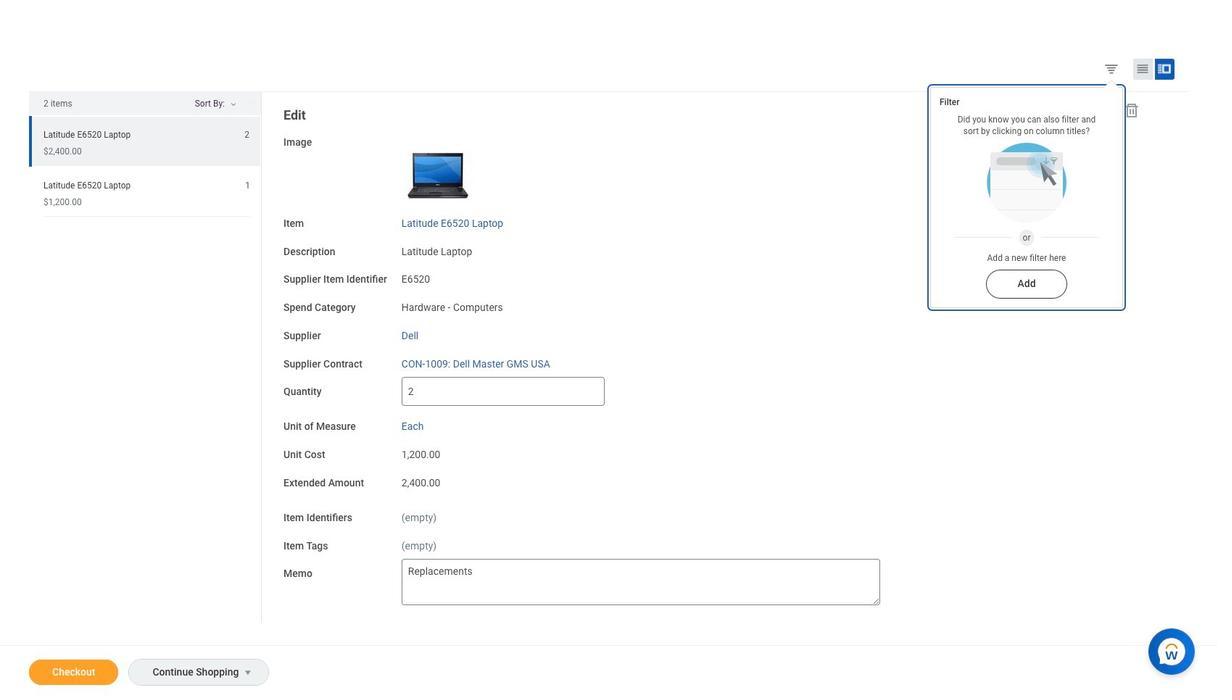 Task type: locate. For each thing, give the bounding box(es) containing it.
chevron down image
[[225, 102, 242, 112]]

region
[[29, 92, 262, 623]]

option group
[[1101, 58, 1186, 83]]

dialog
[[931, 72, 1124, 308]]

e6520.jpg image
[[402, 128, 474, 200]]

None text field
[[402, 378, 605, 407], [402, 560, 881, 606], [402, 378, 605, 407], [402, 560, 881, 606]]

select to filter grid data image
[[1104, 61, 1120, 76]]

toggle to list detail view image
[[1158, 62, 1172, 76]]



Task type: describe. For each thing, give the bounding box(es) containing it.
toggle to grid view image
[[1136, 62, 1151, 76]]

delete image
[[1124, 101, 1141, 119]]

Toggle to List Detail view radio
[[1156, 59, 1175, 80]]

hardware - computers element
[[402, 299, 503, 314]]

caret down image
[[240, 667, 257, 679]]

navigation pane region
[[262, 92, 1159, 634]]

arrow down image
[[242, 98, 260, 107]]

item list list box
[[29, 116, 261, 217]]

Toggle to Grid view radio
[[1134, 59, 1154, 80]]



Task type: vqa. For each thing, say whether or not it's contained in the screenshot.
dialog
yes



